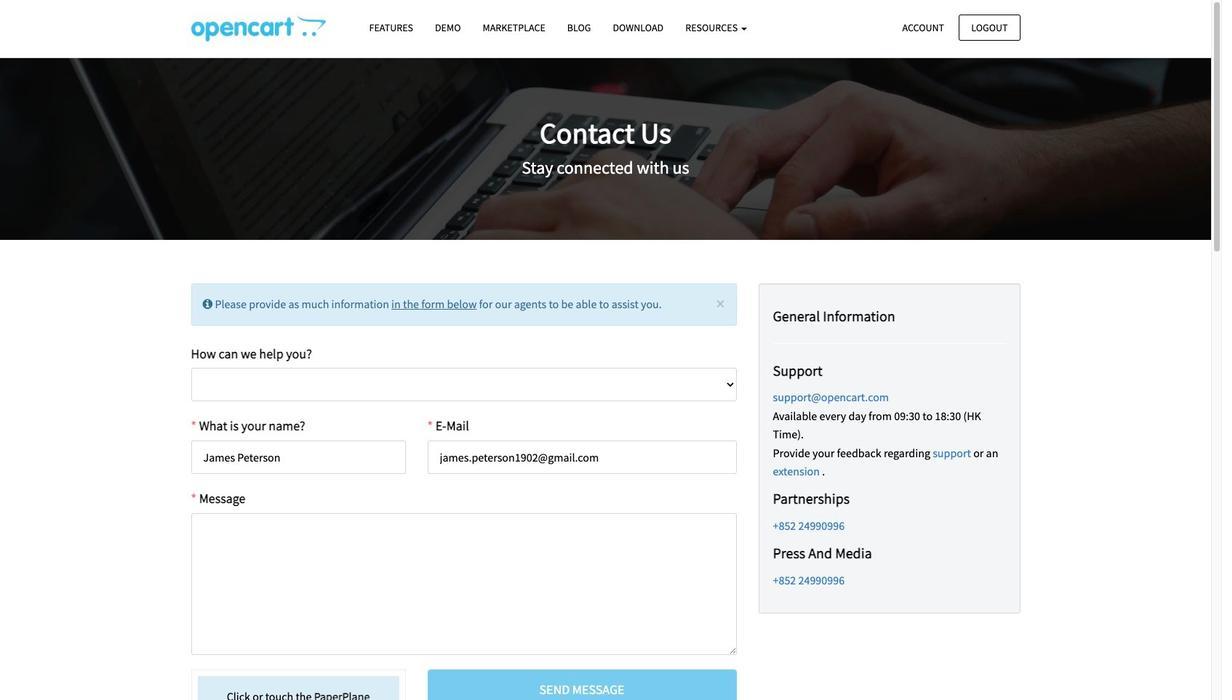 Task type: describe. For each thing, give the bounding box(es) containing it.
Email text field
[[428, 441, 737, 475]]



Task type: vqa. For each thing, say whether or not it's contained in the screenshot.
The Opencart - Contact image
yes



Task type: locate. For each thing, give the bounding box(es) containing it.
opencart - contact image
[[191, 15, 326, 41]]

None text field
[[191, 514, 737, 656]]

Name text field
[[191, 441, 406, 475]]

info circle image
[[203, 298, 213, 310]]



